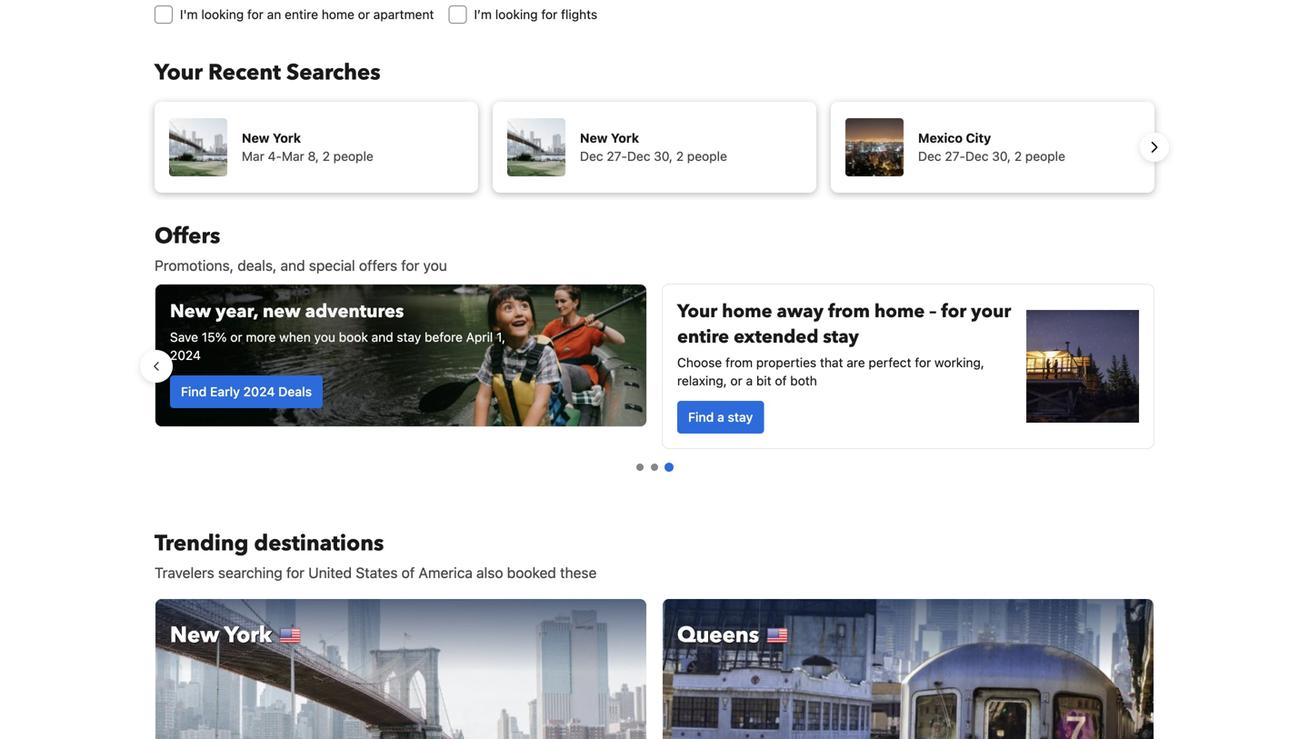 Task type: locate. For each thing, give the bounding box(es) containing it.
2 horizontal spatial 2
[[1015, 149, 1022, 164]]

2024 down save
[[170, 348, 201, 363]]

2 for mexico city dec 27-dec 30, 2 people
[[1015, 149, 1022, 164]]

1 vertical spatial you
[[314, 330, 335, 345]]

or inside your home away from home – for your entire extended stay choose from properties that are perfect for working, relaxing, or a bit of both
[[731, 373, 743, 388]]

0 horizontal spatial find
[[181, 384, 207, 399]]

or right '15%'
[[230, 330, 242, 345]]

15%
[[202, 330, 227, 345]]

you right offers
[[423, 257, 447, 274]]

find early 2024 deals
[[181, 384, 312, 399]]

1 horizontal spatial 2
[[676, 149, 684, 164]]

new inside the new year, new adventures save 15% or more when you book and stay before april 1, 2024
[[170, 299, 211, 324]]

2 horizontal spatial home
[[875, 299, 925, 324]]

entire
[[285, 7, 318, 22], [677, 325, 729, 350]]

destinations
[[254, 529, 384, 559]]

and inside the new year, new adventures save 15% or more when you book and stay before april 1, 2024
[[372, 330, 393, 345]]

new
[[242, 130, 270, 145], [580, 130, 608, 145], [170, 299, 211, 324], [170, 621, 219, 651]]

2 horizontal spatial stay
[[823, 325, 859, 350]]

0 horizontal spatial people
[[333, 149, 373, 164]]

i'm looking for flights
[[474, 7, 598, 22]]

new for new york mar 4-mar 8, 2 people
[[242, 130, 270, 145]]

1 vertical spatial from
[[726, 355, 753, 370]]

adventures
[[305, 299, 404, 324]]

0 vertical spatial from
[[828, 299, 870, 324]]

2 vertical spatial or
[[731, 373, 743, 388]]

0 horizontal spatial 30,
[[654, 149, 673, 164]]

for inside trending destinations travelers searching for united states of america also booked these
[[286, 564, 305, 581]]

progress bar inside main content
[[636, 463, 674, 472]]

0 vertical spatial and
[[281, 257, 305, 274]]

1 mar from the left
[[242, 149, 264, 164]]

people inside mexico city dec 27-dec 30, 2 people
[[1026, 149, 1066, 164]]

1 horizontal spatial people
[[687, 149, 727, 164]]

or for for
[[358, 7, 370, 22]]

new york mar 4-mar 8, 2 people
[[242, 130, 373, 164]]

offers
[[155, 221, 220, 251]]

new for new year, new adventures save 15% or more when you book and stay before april 1, 2024
[[170, 299, 211, 324]]

looking
[[201, 7, 244, 22], [495, 7, 538, 22]]

1 vertical spatial entire
[[677, 325, 729, 350]]

1 2 from the left
[[322, 149, 330, 164]]

3 people from the left
[[1026, 149, 1066, 164]]

3 dec from the left
[[918, 149, 942, 164]]

home left –
[[875, 299, 925, 324]]

0 vertical spatial your
[[155, 58, 203, 88]]

find
[[181, 384, 207, 399], [688, 410, 714, 425]]

states
[[356, 564, 398, 581]]

or left apartment
[[358, 7, 370, 22]]

promotions,
[[155, 257, 234, 274]]

2 horizontal spatial or
[[731, 373, 743, 388]]

of right states
[[402, 564, 415, 581]]

from right choose
[[726, 355, 753, 370]]

30,
[[654, 149, 673, 164], [992, 149, 1011, 164]]

and
[[281, 257, 305, 274], [372, 330, 393, 345]]

find down relaxing,
[[688, 410, 714, 425]]

queens
[[677, 621, 759, 651]]

mar
[[242, 149, 264, 164], [282, 149, 304, 164]]

people
[[333, 149, 373, 164], [687, 149, 727, 164], [1026, 149, 1066, 164]]

for
[[247, 7, 264, 22], [541, 7, 558, 22], [401, 257, 419, 274], [941, 299, 967, 324], [915, 355, 931, 370], [286, 564, 305, 581]]

0 horizontal spatial you
[[314, 330, 335, 345]]

0 horizontal spatial looking
[[201, 7, 244, 22]]

find for new year, new adventures
[[181, 384, 207, 399]]

1 30, from the left
[[654, 149, 673, 164]]

and right book
[[372, 330, 393, 345]]

people inside new york dec 27-dec 30, 2 people
[[687, 149, 727, 164]]

3 2 from the left
[[1015, 149, 1022, 164]]

0 horizontal spatial or
[[230, 330, 242, 345]]

your home away from home – for your entire extended stay choose from properties that are perfect for working, relaxing, or a bit of both
[[677, 299, 1011, 388]]

1 horizontal spatial 30,
[[992, 149, 1011, 164]]

0 horizontal spatial mar
[[242, 149, 264, 164]]

your for your recent searches
[[155, 58, 203, 88]]

1 horizontal spatial from
[[828, 299, 870, 324]]

united
[[308, 564, 352, 581]]

offers promotions, deals, and special offers for you
[[155, 221, 447, 274]]

2024
[[170, 348, 201, 363], [243, 384, 275, 399]]

or left "bit"
[[731, 373, 743, 388]]

for right –
[[941, 299, 967, 324]]

stay inside 'link'
[[728, 410, 753, 425]]

looking right i'm
[[201, 7, 244, 22]]

2 horizontal spatial people
[[1026, 149, 1066, 164]]

and right the deals,
[[281, 257, 305, 274]]

i'm
[[474, 7, 492, 22]]

these
[[560, 564, 597, 581]]

0 horizontal spatial from
[[726, 355, 753, 370]]

1 horizontal spatial stay
[[728, 410, 753, 425]]

1 horizontal spatial your
[[677, 299, 718, 324]]

new inside new york mar 4-mar 8, 2 people
[[242, 130, 270, 145]]

30, inside new york dec 27-dec 30, 2 people
[[654, 149, 673, 164]]

people for new york dec 27-dec 30, 2 people
[[687, 149, 727, 164]]

30, for york
[[654, 149, 673, 164]]

1 horizontal spatial home
[[722, 299, 772, 324]]

a inside 'link'
[[717, 410, 725, 425]]

27-
[[607, 149, 627, 164], [945, 149, 966, 164]]

1 vertical spatial of
[[402, 564, 415, 581]]

new inside new york dec 27-dec 30, 2 people
[[580, 130, 608, 145]]

dec
[[580, 149, 603, 164], [627, 149, 651, 164], [918, 149, 942, 164], [966, 149, 989, 164]]

new
[[263, 299, 301, 324]]

1 vertical spatial and
[[372, 330, 393, 345]]

you left book
[[314, 330, 335, 345]]

new york link
[[155, 598, 647, 739]]

find inside 'link'
[[688, 410, 714, 425]]

find a stay
[[688, 410, 753, 425]]

of right "bit"
[[775, 373, 787, 388]]

1 horizontal spatial and
[[372, 330, 393, 345]]

27- for mexico
[[945, 149, 966, 164]]

2 27- from the left
[[945, 149, 966, 164]]

mar left 4-
[[242, 149, 264, 164]]

1,
[[496, 330, 506, 345]]

1 vertical spatial region
[[140, 276, 1169, 456]]

your inside your home away from home – for your entire extended stay choose from properties that are perfect for working, relaxing, or a bit of both
[[677, 299, 718, 324]]

looking for i'm
[[495, 7, 538, 22]]

of
[[775, 373, 787, 388], [402, 564, 415, 581]]

or inside the new year, new adventures save 15% or more when you book and stay before april 1, 2024
[[230, 330, 242, 345]]

0 horizontal spatial 27-
[[607, 149, 627, 164]]

from
[[828, 299, 870, 324], [726, 355, 753, 370]]

0 vertical spatial you
[[423, 257, 447, 274]]

your
[[971, 299, 1011, 324]]

mar left the 8,
[[282, 149, 304, 164]]

2024 right early
[[243, 384, 275, 399]]

an
[[267, 7, 281, 22]]

1 horizontal spatial entire
[[677, 325, 729, 350]]

entire right an
[[285, 7, 318, 22]]

0 horizontal spatial of
[[402, 564, 415, 581]]

1 vertical spatial find
[[688, 410, 714, 425]]

working,
[[935, 355, 985, 370]]

1 vertical spatial or
[[230, 330, 242, 345]]

home up searches
[[322, 7, 355, 22]]

0 vertical spatial a
[[746, 373, 753, 388]]

booked
[[507, 564, 556, 581]]

for right offers
[[401, 257, 419, 274]]

your down i'm
[[155, 58, 203, 88]]

of inside trending destinations travelers searching for united states of america also booked these
[[402, 564, 415, 581]]

0 horizontal spatial and
[[281, 257, 305, 274]]

0 vertical spatial 2024
[[170, 348, 201, 363]]

2 region from the top
[[140, 276, 1169, 456]]

1 horizontal spatial or
[[358, 7, 370, 22]]

1 vertical spatial your
[[677, 299, 718, 324]]

1 people from the left
[[333, 149, 373, 164]]

region containing new year, new adventures
[[140, 276, 1169, 456]]

2 30, from the left
[[992, 149, 1011, 164]]

when
[[279, 330, 311, 345]]

year,
[[216, 299, 258, 324]]

york inside new york mar 4-mar 8, 2 people
[[273, 130, 301, 145]]

a
[[746, 373, 753, 388], [717, 410, 725, 425]]

0 horizontal spatial a
[[717, 410, 725, 425]]

2
[[322, 149, 330, 164], [676, 149, 684, 164], [1015, 149, 1022, 164]]

0 horizontal spatial home
[[322, 7, 355, 22]]

york
[[273, 130, 301, 145], [611, 130, 639, 145], [224, 621, 272, 651]]

1 27- from the left
[[607, 149, 627, 164]]

your
[[155, 58, 203, 88], [677, 299, 718, 324]]

–
[[930, 299, 937, 324]]

2 2 from the left
[[676, 149, 684, 164]]

0 horizontal spatial 2
[[322, 149, 330, 164]]

early
[[210, 384, 240, 399]]

1 horizontal spatial mar
[[282, 149, 304, 164]]

a inside your home away from home – for your entire extended stay choose from properties that are perfect for working, relaxing, or a bit of both
[[746, 373, 753, 388]]

30, inside mexico city dec 27-dec 30, 2 people
[[992, 149, 1011, 164]]

1 looking from the left
[[201, 7, 244, 22]]

stay inside your home away from home – for your entire extended stay choose from properties that are perfect for working, relaxing, or a bit of both
[[823, 325, 859, 350]]

you
[[423, 257, 447, 274], [314, 330, 335, 345]]

queens link
[[662, 598, 1155, 739]]

or
[[358, 7, 370, 22], [230, 330, 242, 345], [731, 373, 743, 388]]

main content
[[140, 221, 1169, 739]]

0 horizontal spatial stay
[[397, 330, 421, 345]]

find left early
[[181, 384, 207, 399]]

from right the away
[[828, 299, 870, 324]]

1 horizontal spatial a
[[746, 373, 753, 388]]

2 inside mexico city dec 27-dec 30, 2 people
[[1015, 149, 1022, 164]]

people inside new york mar 4-mar 8, 2 people
[[333, 149, 373, 164]]

1 horizontal spatial 2024
[[243, 384, 275, 399]]

27- inside new york dec 27-dec 30, 2 people
[[607, 149, 627, 164]]

1 vertical spatial a
[[717, 410, 725, 425]]

a left "bit"
[[746, 373, 753, 388]]

0 vertical spatial of
[[775, 373, 787, 388]]

i'm looking for an entire home or apartment
[[180, 7, 434, 22]]

home up extended
[[722, 299, 772, 324]]

2 people from the left
[[687, 149, 727, 164]]

0 vertical spatial region
[[140, 95, 1169, 200]]

for left the united
[[286, 564, 305, 581]]

stay
[[823, 325, 859, 350], [397, 330, 421, 345], [728, 410, 753, 425]]

progress bar
[[636, 463, 674, 472]]

home
[[322, 7, 355, 22], [722, 299, 772, 324], [875, 299, 925, 324]]

apartment
[[373, 7, 434, 22]]

deals
[[278, 384, 312, 399]]

1 horizontal spatial looking
[[495, 7, 538, 22]]

also
[[477, 564, 503, 581]]

looking right i'm
[[495, 7, 538, 22]]

0 horizontal spatial your
[[155, 58, 203, 88]]

1 horizontal spatial you
[[423, 257, 447, 274]]

new year, new adventures save 15% or more when you book and stay before april 1, 2024
[[170, 299, 506, 363]]

1 vertical spatial 2024
[[243, 384, 275, 399]]

2 inside new york dec 27-dec 30, 2 people
[[676, 149, 684, 164]]

your up choose
[[677, 299, 718, 324]]

and inside 'offers promotions, deals, and special offers for you'
[[281, 257, 305, 274]]

1 region from the top
[[140, 95, 1169, 200]]

0 vertical spatial entire
[[285, 7, 318, 22]]

2 looking from the left
[[495, 7, 538, 22]]

1 horizontal spatial of
[[775, 373, 787, 388]]

1 horizontal spatial find
[[688, 410, 714, 425]]

your recent searches
[[155, 58, 381, 88]]

0 vertical spatial or
[[358, 7, 370, 22]]

offers
[[359, 257, 397, 274]]

a down relaxing,
[[717, 410, 725, 425]]

2 inside new york mar 4-mar 8, 2 people
[[322, 149, 330, 164]]

york inside new york dec 27-dec 30, 2 people
[[611, 130, 639, 145]]

1 horizontal spatial 27-
[[945, 149, 966, 164]]

special
[[309, 257, 355, 274]]

properties
[[756, 355, 817, 370]]

region
[[140, 95, 1169, 200], [140, 276, 1169, 456]]

entire up choose
[[677, 325, 729, 350]]

0 vertical spatial find
[[181, 384, 207, 399]]

27- inside mexico city dec 27-dec 30, 2 people
[[945, 149, 966, 164]]

0 horizontal spatial 2024
[[170, 348, 201, 363]]



Task type: vqa. For each thing, say whether or not it's contained in the screenshot.
Excellent 9 reviews
no



Task type: describe. For each thing, give the bounding box(es) containing it.
save
[[170, 330, 198, 345]]

city
[[966, 130, 991, 145]]

next image
[[1144, 136, 1166, 158]]

find for your home away from home – for your entire extended stay
[[688, 410, 714, 425]]

2 for new york mar 4-mar 8, 2 people
[[322, 149, 330, 164]]

stay inside the new year, new adventures save 15% or more when you book and stay before april 1, 2024
[[397, 330, 421, 345]]

mexico city dec 27-dec 30, 2 people
[[918, 130, 1066, 164]]

30, for city
[[992, 149, 1011, 164]]

i'm
[[180, 7, 198, 22]]

2024 inside find early 2024 deals link
[[243, 384, 275, 399]]

region containing new york
[[140, 95, 1169, 200]]

4-
[[268, 149, 282, 164]]

for left flights
[[541, 7, 558, 22]]

are
[[847, 355, 865, 370]]

0 horizontal spatial entire
[[285, 7, 318, 22]]

searching
[[218, 564, 283, 581]]

mexico
[[918, 130, 963, 145]]

2 for new york dec 27-dec 30, 2 people
[[676, 149, 684, 164]]

flights
[[561, 7, 598, 22]]

away
[[777, 299, 824, 324]]

deals,
[[238, 257, 277, 274]]

perfect
[[869, 355, 912, 370]]

york for new york mar 4-mar 8, 2 people
[[273, 130, 301, 145]]

april
[[466, 330, 493, 345]]

27- for new
[[607, 149, 627, 164]]

new for new york
[[170, 621, 219, 651]]

before
[[425, 330, 463, 345]]

america
[[419, 564, 473, 581]]

you inside the new year, new adventures save 15% or more when you book and stay before april 1, 2024
[[314, 330, 335, 345]]

both
[[790, 373, 817, 388]]

that
[[820, 355, 843, 370]]

or for new
[[230, 330, 242, 345]]

recent
[[208, 58, 281, 88]]

your for your home away from home – for your entire extended stay choose from properties that are perfect for working, relaxing, or a bit of both
[[677, 299, 718, 324]]

a young girl and woman kayak on a river image
[[155, 285, 646, 426]]

choose
[[677, 355, 722, 370]]

8,
[[308, 149, 319, 164]]

1 dec from the left
[[580, 149, 603, 164]]

more
[[246, 330, 276, 345]]

main content containing offers
[[140, 221, 1169, 739]]

for inside 'offers promotions, deals, and special offers for you'
[[401, 257, 419, 274]]

travelers
[[155, 564, 214, 581]]

york for new york dec 27-dec 30, 2 people
[[611, 130, 639, 145]]

you inside 'offers promotions, deals, and special offers for you'
[[423, 257, 447, 274]]

new york
[[170, 621, 272, 651]]

2024 inside the new year, new adventures save 15% or more when you book and stay before april 1, 2024
[[170, 348, 201, 363]]

4 dec from the left
[[966, 149, 989, 164]]

for right perfect
[[915, 355, 931, 370]]

entire inside your home away from home – for your entire extended stay choose from properties that are perfect for working, relaxing, or a bit of both
[[677, 325, 729, 350]]

find a stay link
[[677, 401, 764, 434]]

book
[[339, 330, 368, 345]]

looking for i'm
[[201, 7, 244, 22]]

a photo of a couple standing in front of a cabin in a forest at night image
[[1027, 310, 1139, 423]]

york for new york
[[224, 621, 272, 651]]

new york dec 27-dec 30, 2 people
[[580, 130, 727, 164]]

of inside your home away from home – for your entire extended stay choose from properties that are perfect for working, relaxing, or a bit of both
[[775, 373, 787, 388]]

for left an
[[247, 7, 264, 22]]

find early 2024 deals link
[[170, 376, 323, 408]]

trending
[[155, 529, 249, 559]]

people for new york mar 4-mar 8, 2 people
[[333, 149, 373, 164]]

people for mexico city dec 27-dec 30, 2 people
[[1026, 149, 1066, 164]]

bit
[[756, 373, 772, 388]]

extended
[[734, 325, 819, 350]]

2 mar from the left
[[282, 149, 304, 164]]

new for new york dec 27-dec 30, 2 people
[[580, 130, 608, 145]]

relaxing,
[[677, 373, 727, 388]]

searches
[[286, 58, 381, 88]]

trending destinations travelers searching for united states of america also booked these
[[155, 529, 597, 581]]

2 dec from the left
[[627, 149, 651, 164]]



